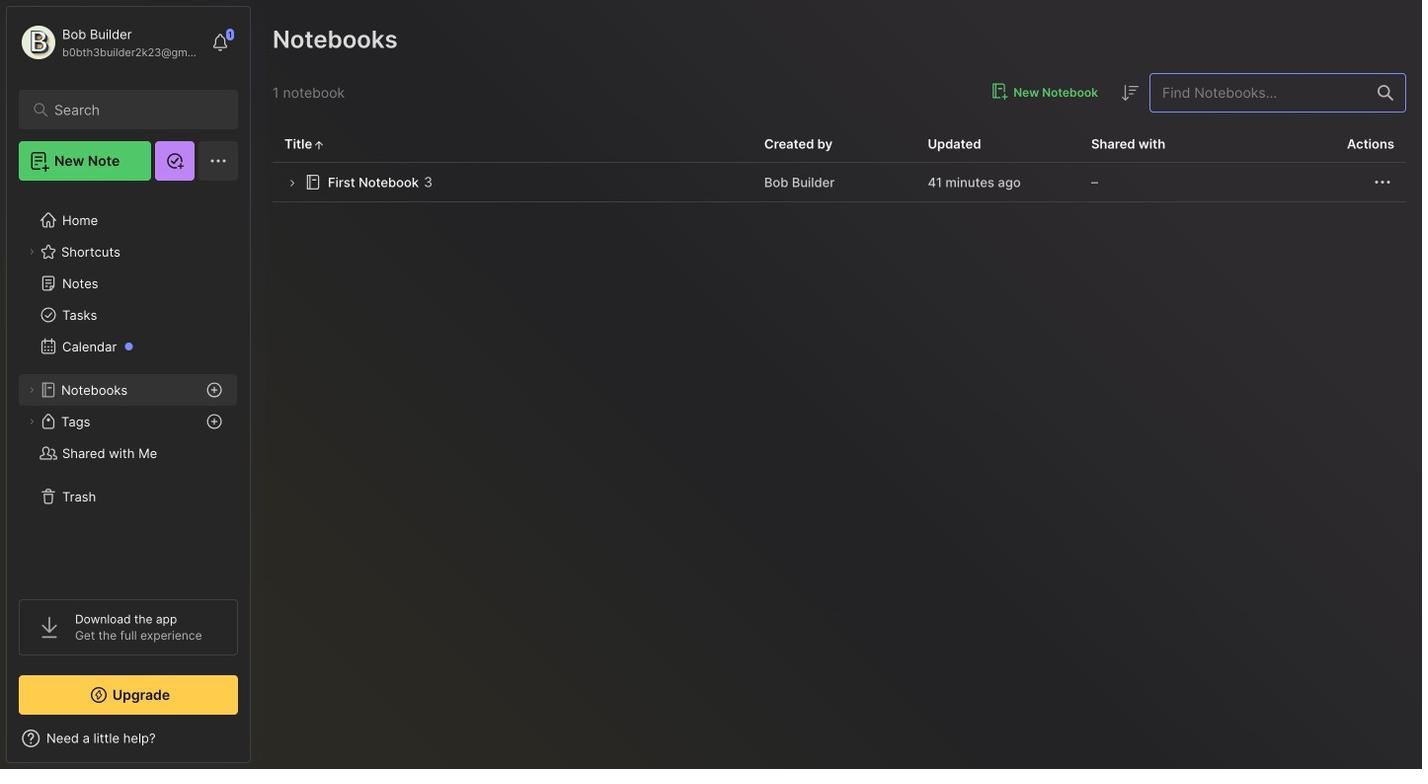Task type: locate. For each thing, give the bounding box(es) containing it.
WHAT'S NEW field
[[7, 723, 250, 755]]

none search field inside main element
[[54, 98, 212, 122]]

click to collapse image
[[249, 733, 264, 757]]

arrow image
[[285, 176, 299, 191]]

row
[[273, 163, 1407, 203]]

sort options image
[[1118, 81, 1142, 105]]

tree inside main element
[[7, 193, 250, 582]]

Sort field
[[1118, 81, 1142, 105]]

expand notebooks image
[[26, 384, 38, 396]]

expand tags image
[[26, 416, 38, 428]]

tree
[[7, 193, 250, 582]]

main element
[[0, 0, 257, 770]]

None search field
[[54, 98, 212, 122]]



Task type: describe. For each thing, give the bounding box(es) containing it.
Search text field
[[54, 101, 212, 120]]

more actions image
[[1371, 170, 1395, 194]]

Find Notebooks… text field
[[1151, 77, 1366, 109]]

Account field
[[19, 23, 202, 62]]

More actions field
[[1371, 170, 1395, 194]]



Task type: vqa. For each thing, say whether or not it's contained in the screenshot.
Expand Notebooks ICON
yes



